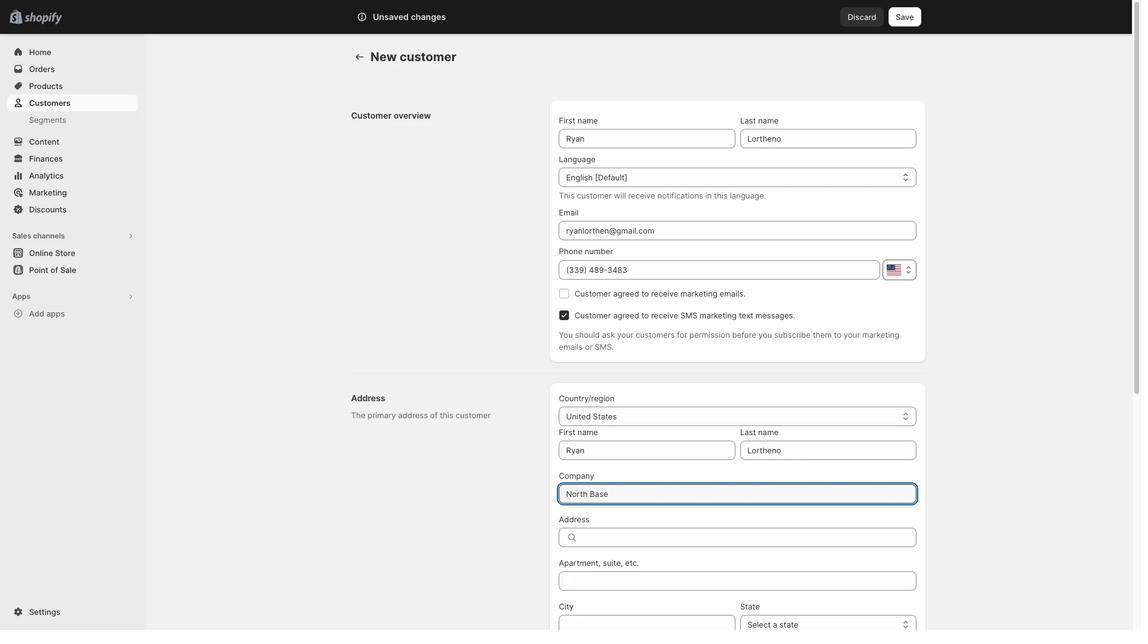 Task type: locate. For each thing, give the bounding box(es) containing it.
to inside you should ask your customers for permission before you subscribe them to your marketing emails or sms.
[[835, 330, 842, 340]]

2 first from the top
[[559, 428, 576, 437]]

1 first name from the top
[[559, 116, 598, 125]]

1 horizontal spatial this
[[714, 191, 728, 200]]

phone
[[559, 247, 583, 256]]

receive up the customers
[[652, 311, 679, 320]]

receive for sms
[[652, 311, 679, 320]]

0 vertical spatial this
[[714, 191, 728, 200]]

receive up "customer agreed to receive sms marketing text messages."
[[652, 289, 679, 299]]

apps
[[12, 292, 30, 301]]

you should ask your customers for permission before you subscribe them to your marketing emails or sms.
[[559, 330, 900, 352]]

0 vertical spatial customer
[[400, 50, 457, 64]]

of left sale at left top
[[50, 265, 58, 275]]

apps
[[46, 309, 65, 319]]

first name up the language
[[559, 116, 598, 125]]

emails.
[[720, 289, 746, 299]]

country/region
[[559, 394, 615, 403]]

of inside "button"
[[50, 265, 58, 275]]

2 vertical spatial marketing
[[863, 330, 900, 340]]

united states
[[567, 412, 617, 422]]

marketing up permission
[[700, 311, 737, 320]]

1 last name text field from the top
[[741, 129, 917, 148]]

marketing right 'them'
[[863, 330, 900, 340]]

customer for customer agreed to receive sms marketing text messages.
[[575, 311, 611, 320]]

agreed for customer agreed to receive marketing emails.
[[614, 289, 640, 299]]

2 your from the left
[[844, 330, 861, 340]]

1 horizontal spatial your
[[844, 330, 861, 340]]

point of sale button
[[0, 262, 145, 279]]

analytics
[[29, 171, 64, 181]]

1 last from the top
[[741, 116, 756, 125]]

[default]
[[595, 173, 628, 182]]

0 vertical spatial marketing
[[681, 289, 718, 299]]

point
[[29, 265, 48, 275]]

2 vertical spatial receive
[[652, 311, 679, 320]]

state
[[780, 620, 799, 630]]

0 vertical spatial customer
[[351, 110, 392, 121]]

customer right the "address"
[[456, 411, 491, 420]]

permission
[[690, 330, 730, 340]]

customer down search
[[400, 50, 457, 64]]

0 vertical spatial last name
[[741, 116, 779, 125]]

you
[[759, 330, 772, 340]]

to for sms
[[642, 311, 649, 320]]

finances link
[[7, 150, 138, 167]]

last name for company
[[741, 428, 779, 437]]

1 vertical spatial first
[[559, 428, 576, 437]]

1 vertical spatial receive
[[652, 289, 679, 299]]

shopify image
[[24, 13, 62, 25]]

customer
[[351, 110, 392, 121], [575, 289, 611, 299], [575, 311, 611, 320]]

0 vertical spatial to
[[642, 289, 649, 299]]

1 vertical spatial of
[[430, 411, 438, 420]]

address
[[351, 393, 386, 403], [559, 515, 590, 525]]

of
[[50, 265, 58, 275], [430, 411, 438, 420]]

2 first name from the top
[[559, 428, 598, 437]]

your
[[617, 330, 634, 340], [844, 330, 861, 340]]

customer for customer overview
[[351, 110, 392, 121]]

discard
[[848, 12, 877, 22]]

agreed
[[614, 289, 640, 299], [614, 311, 640, 320]]

1 vertical spatial address
[[559, 515, 590, 525]]

text
[[739, 311, 754, 320]]

2 vertical spatial customer
[[575, 311, 611, 320]]

Company text field
[[559, 485, 917, 504]]

customer down english [default]
[[577, 191, 612, 200]]

english [default]
[[567, 173, 628, 182]]

first name
[[559, 116, 598, 125], [559, 428, 598, 437]]

City text field
[[559, 615, 736, 631]]

first down united
[[559, 428, 576, 437]]

1 vertical spatial last name
[[741, 428, 779, 437]]

0 vertical spatial first name
[[559, 116, 598, 125]]

0 horizontal spatial your
[[617, 330, 634, 340]]

1 vertical spatial this
[[440, 411, 454, 420]]

customer agreed to receive sms marketing text messages.
[[575, 311, 796, 320]]

1 vertical spatial first name
[[559, 428, 598, 437]]

0 vertical spatial receive
[[629, 191, 656, 200]]

1 horizontal spatial of
[[430, 411, 438, 420]]

customers link
[[7, 94, 138, 111]]

search button
[[391, 7, 742, 27]]

notifications
[[658, 191, 704, 200]]

2 last name from the top
[[741, 428, 779, 437]]

1 vertical spatial customer
[[575, 289, 611, 299]]

address up the
[[351, 393, 386, 403]]

this right 'in'
[[714, 191, 728, 200]]

0 vertical spatial agreed
[[614, 289, 640, 299]]

1 vertical spatial last name text field
[[741, 441, 917, 460]]

1 vertical spatial agreed
[[614, 311, 640, 320]]

2 last from the top
[[741, 428, 756, 437]]

receive
[[629, 191, 656, 200], [652, 289, 679, 299], [652, 311, 679, 320]]

receive right will
[[629, 191, 656, 200]]

0 horizontal spatial of
[[50, 265, 58, 275]]

customer agreed to receive marketing emails.
[[575, 289, 746, 299]]

0 vertical spatial address
[[351, 393, 386, 403]]

email
[[559, 208, 579, 217]]

last name
[[741, 116, 779, 125], [741, 428, 779, 437]]

first
[[559, 116, 576, 125], [559, 428, 576, 437]]

save button
[[889, 7, 922, 27]]

0 vertical spatial of
[[50, 265, 58, 275]]

of right the "address"
[[430, 411, 438, 420]]

0 horizontal spatial address
[[351, 393, 386, 403]]

Last name text field
[[741, 129, 917, 148], [741, 441, 917, 460]]

2 agreed from the top
[[614, 311, 640, 320]]

marketing link
[[7, 184, 138, 201]]

first up the language
[[559, 116, 576, 125]]

marketing up sms
[[681, 289, 718, 299]]

save
[[896, 12, 915, 22]]

1 vertical spatial marketing
[[700, 311, 737, 320]]

language
[[559, 154, 596, 164]]

address down company
[[559, 515, 590, 525]]

2 vertical spatial to
[[835, 330, 842, 340]]

last
[[741, 116, 756, 125], [741, 428, 756, 437]]

company
[[559, 471, 595, 481]]

marketing
[[29, 188, 67, 197]]

1 last name from the top
[[741, 116, 779, 125]]

segments
[[29, 115, 66, 125]]

0 vertical spatial first
[[559, 116, 576, 125]]

sales
[[12, 231, 31, 240]]

marketing
[[681, 289, 718, 299], [700, 311, 737, 320], [863, 330, 900, 340]]

marketing inside you should ask your customers for permission before you subscribe them to your marketing emails or sms.
[[863, 330, 900, 340]]

home link
[[7, 44, 138, 61]]

state
[[741, 602, 760, 612]]

your right 'them'
[[844, 330, 861, 340]]

this
[[559, 191, 575, 200]]

customers
[[29, 98, 71, 108]]

1 vertical spatial to
[[642, 311, 649, 320]]

1 agreed from the top
[[614, 289, 640, 299]]

1 vertical spatial customer
[[577, 191, 612, 200]]

your right the ask
[[617, 330, 634, 340]]

agreed for customer agreed to receive sms marketing text messages.
[[614, 311, 640, 320]]

first name down united
[[559, 428, 598, 437]]

Email email field
[[559, 221, 917, 240]]

customer
[[400, 50, 457, 64], [577, 191, 612, 200], [456, 411, 491, 420]]

0 vertical spatial last name text field
[[741, 129, 917, 148]]

1 vertical spatial last
[[741, 428, 756, 437]]

this right the "address"
[[440, 411, 454, 420]]

customer for new
[[400, 50, 457, 64]]

2 last name text field from the top
[[741, 441, 917, 460]]

1 first from the top
[[559, 116, 576, 125]]

states
[[593, 412, 617, 422]]

0 vertical spatial last
[[741, 116, 756, 125]]

segments link
[[7, 111, 138, 128]]



Task type: vqa. For each thing, say whether or not it's contained in the screenshot.
Search collections text box
no



Task type: describe. For each thing, give the bounding box(es) containing it.
discounts link
[[7, 201, 138, 218]]

products link
[[7, 78, 138, 94]]

address
[[398, 411, 428, 420]]

number
[[585, 247, 613, 256]]

orders
[[29, 64, 55, 74]]

suite,
[[603, 558, 623, 568]]

sales channels
[[12, 231, 65, 240]]

channels
[[33, 231, 65, 240]]

last for company
[[741, 428, 756, 437]]

first name for company
[[559, 428, 598, 437]]

customer overview
[[351, 110, 431, 121]]

this customer will receive notifications in this language.
[[559, 191, 767, 200]]

sales channels button
[[7, 228, 138, 245]]

select a state
[[748, 620, 799, 630]]

products
[[29, 81, 63, 91]]

primary
[[368, 411, 396, 420]]

analytics link
[[7, 167, 138, 184]]

1 your from the left
[[617, 330, 634, 340]]

you
[[559, 330, 573, 340]]

add apps
[[29, 309, 65, 319]]

unsaved
[[373, 12, 409, 22]]

etc.
[[626, 558, 640, 568]]

store
[[55, 248, 75, 258]]

1 horizontal spatial address
[[559, 515, 590, 525]]

customer for this
[[577, 191, 612, 200]]

customers
[[636, 330, 675, 340]]

the primary address of this customer
[[351, 411, 491, 420]]

english
[[567, 173, 593, 182]]

add apps button
[[7, 305, 138, 322]]

them
[[813, 330, 832, 340]]

united
[[567, 412, 591, 422]]

sms.
[[595, 342, 614, 352]]

sms
[[681, 311, 698, 320]]

overview
[[394, 110, 431, 121]]

home
[[29, 47, 51, 57]]

first name for language
[[559, 116, 598, 125]]

last for language
[[741, 116, 756, 125]]

discounts
[[29, 205, 67, 214]]

select
[[748, 620, 771, 630]]

point of sale
[[29, 265, 76, 275]]

last name text field for apartment, suite, etc.
[[741, 441, 917, 460]]

content link
[[7, 133, 138, 150]]

Address text field
[[583, 528, 917, 548]]

online store link
[[7, 245, 138, 262]]

discard button
[[841, 7, 884, 27]]

finances
[[29, 154, 63, 164]]

content
[[29, 137, 59, 147]]

online
[[29, 248, 53, 258]]

apartment, suite, etc.
[[559, 558, 640, 568]]

phone number
[[559, 247, 613, 256]]

united states (+1) image
[[887, 265, 902, 276]]

settings
[[29, 608, 60, 617]]

Apartment, suite, etc. text field
[[559, 572, 917, 591]]

language.
[[730, 191, 767, 200]]

new
[[371, 50, 397, 64]]

new customer
[[371, 50, 457, 64]]

for
[[677, 330, 688, 340]]

a
[[773, 620, 778, 630]]

last name text field for phone number
[[741, 129, 917, 148]]

messages.
[[756, 311, 796, 320]]

the
[[351, 411, 366, 420]]

city
[[559, 602, 574, 612]]

first for company
[[559, 428, 576, 437]]

First name text field
[[559, 129, 736, 148]]

or
[[585, 342, 593, 352]]

apps button
[[7, 288, 138, 305]]

apartment,
[[559, 558, 601, 568]]

will
[[614, 191, 626, 200]]

should
[[575, 330, 600, 340]]

2 vertical spatial customer
[[456, 411, 491, 420]]

point of sale link
[[7, 262, 138, 279]]

last name for language
[[741, 116, 779, 125]]

First name text field
[[559, 441, 736, 460]]

receive for marketing
[[652, 289, 679, 299]]

customer for customer agreed to receive marketing emails.
[[575, 289, 611, 299]]

subscribe
[[775, 330, 811, 340]]

to for marketing
[[642, 289, 649, 299]]

first for language
[[559, 116, 576, 125]]

ask
[[602, 330, 615, 340]]

emails
[[559, 342, 583, 352]]

online store
[[29, 248, 75, 258]]

add
[[29, 309, 44, 319]]

settings link
[[7, 604, 138, 621]]

orders link
[[7, 61, 138, 78]]

0 horizontal spatial this
[[440, 411, 454, 420]]

receive for notifications
[[629, 191, 656, 200]]

search
[[411, 12, 437, 22]]

changes
[[411, 12, 446, 22]]

in
[[706, 191, 712, 200]]

Phone number text field
[[559, 260, 881, 280]]

unsaved changes
[[373, 12, 446, 22]]

online store button
[[0, 245, 145, 262]]

before
[[733, 330, 757, 340]]



